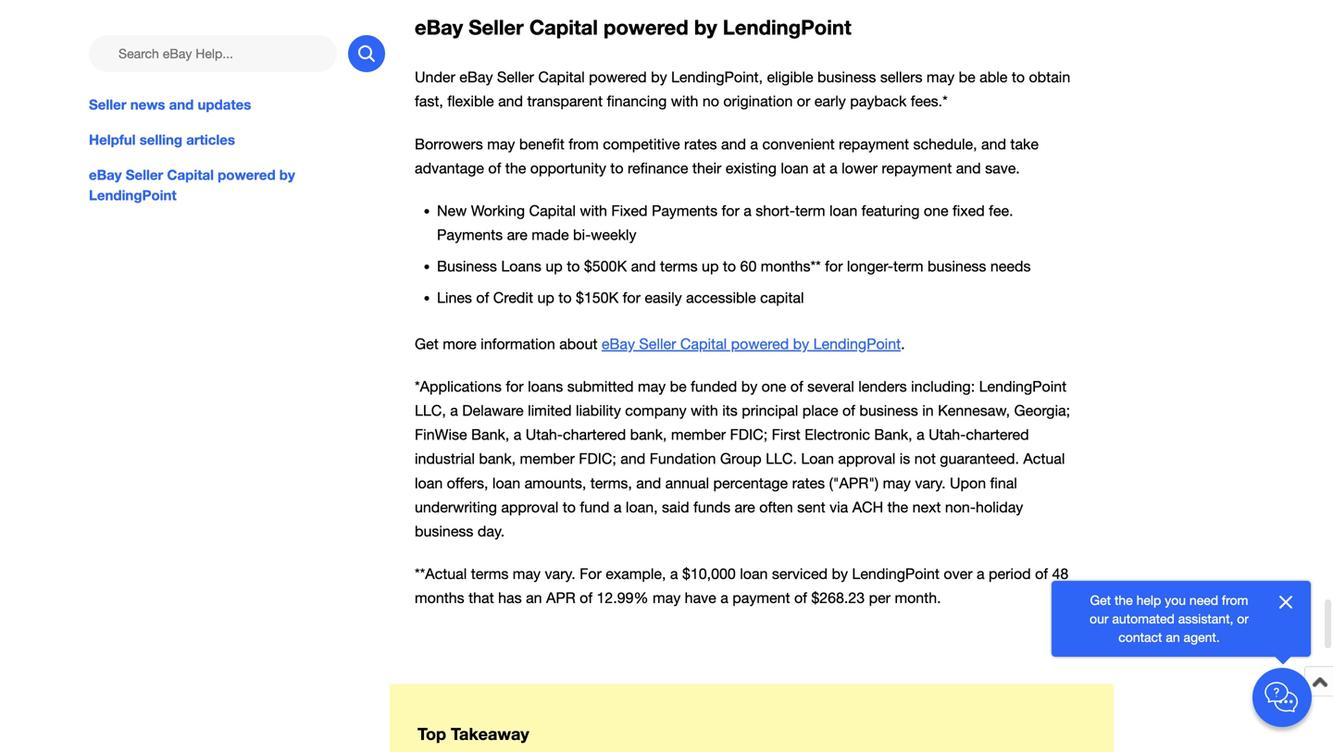 Task type: locate. For each thing, give the bounding box(es) containing it.
limited
[[528, 402, 572, 419]]

capital
[[529, 15, 598, 39], [538, 69, 585, 86], [167, 167, 214, 183], [529, 202, 576, 219], [680, 335, 727, 353]]

the down benefit
[[505, 160, 526, 177]]

up down made
[[546, 258, 563, 275]]

guaranteed.
[[940, 451, 1019, 468]]

or inside get the help you need from our automated assistant, or contact an agent.
[[1237, 611, 1249, 627]]

1 horizontal spatial bank,
[[874, 426, 912, 444]]

0 vertical spatial vary.
[[915, 475, 946, 492]]

0 vertical spatial member
[[671, 426, 726, 444]]

0 horizontal spatial approval
[[501, 499, 558, 516]]

one up principal
[[762, 378, 786, 395]]

with inside under ebay seller capital powered by lendingpoint, eligible business sellers may be able to obtain fast, flexible and transparent financing with no origination or early payback fees.*
[[671, 93, 698, 110]]

0 horizontal spatial one
[[762, 378, 786, 395]]

vary. up apr
[[545, 566, 576, 583]]

from
[[569, 135, 599, 153], [1222, 593, 1248, 608]]

early
[[814, 93, 846, 110]]

by down helpful selling articles link
[[279, 167, 295, 183]]

1 vertical spatial or
[[1237, 611, 1249, 627]]

ebay
[[415, 15, 463, 39], [459, 69, 493, 86], [89, 167, 122, 183], [602, 335, 635, 353]]

0 horizontal spatial the
[[505, 160, 526, 177]]

rates up their
[[684, 135, 717, 153]]

bank, down delaware
[[471, 426, 509, 444]]

by up 'financing'
[[651, 69, 667, 86]]

1 vertical spatial member
[[520, 451, 575, 468]]

0 vertical spatial repayment
[[839, 135, 909, 153]]

1 vertical spatial terms
[[471, 566, 509, 583]]

its
[[722, 402, 738, 419]]

by down capital
[[793, 335, 809, 353]]

one left fixed
[[924, 202, 948, 219]]

of up working
[[488, 160, 501, 177]]

approval up ("apr")
[[838, 451, 895, 468]]

able
[[980, 69, 1008, 86]]

1 vertical spatial vary.
[[545, 566, 576, 583]]

may up has
[[513, 566, 541, 583]]

1 vertical spatial bank,
[[479, 451, 516, 468]]

from up opportunity
[[569, 135, 599, 153]]

the left help
[[1115, 593, 1133, 608]]

terms up easily
[[660, 258, 698, 275]]

information
[[481, 335, 555, 353]]

to right able
[[1012, 69, 1025, 86]]

capital
[[760, 289, 804, 306]]

loan,
[[626, 499, 658, 516]]

fdic;
[[730, 426, 768, 444], [579, 451, 616, 468]]

bank,
[[630, 426, 667, 444], [479, 451, 516, 468]]

48
[[1052, 566, 1069, 583]]

an
[[526, 590, 542, 607], [1166, 630, 1180, 645]]

may
[[927, 69, 955, 86], [487, 135, 515, 153], [638, 378, 666, 395], [883, 475, 911, 492], [513, 566, 541, 583], [653, 590, 681, 607]]

seller
[[469, 15, 524, 39], [497, 69, 534, 86], [89, 96, 126, 113], [126, 167, 163, 183], [639, 335, 676, 353]]

1 horizontal spatial the
[[887, 499, 908, 516]]

with inside *applications for loans submitted may be funded by one of several lenders including: lendingpoint llc, a delaware limited liability company with its principal place of business in kennesaw, georgia; finwise bank, a utah-chartered bank, member fdic; first electronic bank, a utah-chartered industrial bank, member fdic; and fundation group llc. loan approval is not guaranteed. actual loan offers, loan amounts, terms, and annual percentage rates ("apr") may vary. upon final underwriting approval to fund a loan, said funds are often sent via ach the next non-holiday business day.
[[691, 402, 718, 419]]

1 horizontal spatial or
[[1237, 611, 1249, 627]]

0 horizontal spatial vary.
[[545, 566, 576, 583]]

get inside get the help you need from our automated assistant, or contact an agent.
[[1090, 593, 1111, 608]]

1 vertical spatial approval
[[501, 499, 558, 516]]

their
[[692, 160, 721, 177]]

1 horizontal spatial are
[[735, 499, 755, 516]]

1 vertical spatial from
[[1222, 593, 1248, 608]]

.
[[901, 335, 905, 353]]

may inside borrowers may benefit from competitive rates and a convenient repayment schedule, and take advantage of the opportunity to refinance their existing loan at a lower repayment and save.
[[487, 135, 515, 153]]

month.
[[895, 590, 941, 607]]

lendingpoint inside *applications for loans submitted may be funded by one of several lenders including: lendingpoint llc, a delaware limited liability company with its principal place of business in kennesaw, georgia; finwise bank, a utah-chartered bank, member fdic; first electronic bank, a utah-chartered industrial bank, member fdic; and fundation group llc. loan approval is not guaranteed. actual loan offers, loan amounts, terms, and annual percentage rates ("apr") may vary. upon final underwriting approval to fund a loan, said funds are often sent via ach the next non-holiday business day.
[[979, 378, 1067, 395]]

approval down amounts,
[[501, 499, 558, 516]]

0 horizontal spatial from
[[569, 135, 599, 153]]

fdic; up terms,
[[579, 451, 616, 468]]

1 horizontal spatial chartered
[[966, 426, 1029, 444]]

1 vertical spatial ebay seller capital powered by lendingpoint link
[[602, 335, 901, 353]]

0 horizontal spatial terms
[[471, 566, 509, 583]]

and right news
[[169, 96, 194, 113]]

place
[[802, 402, 838, 419]]

ebay seller capital powered by lendingpoint up 'financing'
[[415, 15, 851, 39]]

0 horizontal spatial rates
[[684, 135, 717, 153]]

utah- down in
[[929, 426, 966, 444]]

0 horizontal spatial ebay seller capital powered by lendingpoint
[[89, 167, 295, 204]]

1 vertical spatial one
[[762, 378, 786, 395]]

to
[[1012, 69, 1025, 86], [610, 160, 624, 177], [567, 258, 580, 275], [723, 258, 736, 275], [558, 289, 572, 306], [563, 499, 576, 516]]

longer-
[[847, 258, 893, 275]]

from right "need"
[[1222, 593, 1248, 608]]

capital inside new working capital with fixed payments for a short-term loan featuring one fixed fee. payments are made bi-weekly
[[529, 202, 576, 219]]

terms up the that
[[471, 566, 509, 583]]

a left short-
[[744, 202, 752, 219]]

a right at
[[830, 160, 837, 177]]

0 vertical spatial or
[[797, 93, 810, 110]]

1 vertical spatial get
[[1090, 593, 1111, 608]]

competitive
[[603, 135, 680, 153]]

0 vertical spatial be
[[959, 69, 975, 86]]

percentage
[[713, 475, 788, 492]]

an right has
[[526, 590, 542, 607]]

be
[[959, 69, 975, 86], [670, 378, 687, 395]]

utah- down limited
[[526, 426, 563, 444]]

rates up sent
[[792, 475, 825, 492]]

over
[[944, 566, 972, 583]]

2 horizontal spatial the
[[1115, 593, 1133, 608]]

ebay down helpful
[[89, 167, 122, 183]]

payments down new
[[437, 226, 503, 243]]

business left needs on the right top of the page
[[928, 258, 986, 275]]

to inside borrowers may benefit from competitive rates and a convenient repayment schedule, and take advantage of the opportunity to refinance their existing loan at a lower repayment and save.
[[610, 160, 624, 177]]

are inside *applications for loans submitted may be funded by one of several lenders including: lendingpoint llc, a delaware limited liability company with its principal place of business in kennesaw, georgia; finwise bank, a utah-chartered bank, member fdic; first electronic bank, a utah-chartered industrial bank, member fdic; and fundation group llc. loan approval is not guaranteed. actual loan offers, loan amounts, terms, and annual percentage rates ("apr") may vary. upon final underwriting approval to fund a loan, said funds are often sent via ach the next non-holiday business day.
[[735, 499, 755, 516]]

one
[[924, 202, 948, 219], [762, 378, 786, 395]]

bank, down company
[[630, 426, 667, 444]]

0 horizontal spatial or
[[797, 93, 810, 110]]

payments
[[652, 202, 718, 219], [437, 226, 503, 243]]

to left fund
[[563, 499, 576, 516]]

are down percentage
[[735, 499, 755, 516]]

the
[[505, 160, 526, 177], [887, 499, 908, 516], [1115, 593, 1133, 608]]

1 horizontal spatial be
[[959, 69, 975, 86]]

loan up payment
[[740, 566, 768, 583]]

of left 48
[[1035, 566, 1048, 583]]

with inside new working capital with fixed payments for a short-term loan featuring one fixed fee. payments are made bi-weekly
[[580, 202, 607, 219]]

with for may
[[691, 402, 718, 419]]

period
[[989, 566, 1031, 583]]

from inside get the help you need from our automated assistant, or contact an agent.
[[1222, 593, 1248, 608]]

business
[[437, 258, 497, 275]]

1 vertical spatial are
[[735, 499, 755, 516]]

**actual terms may vary. for example, a $10,000 loan serviced by lendingpoint over a period of 48 months that has an apr of 12.99% may have a payment of $268.23 per month.
[[415, 566, 1069, 607]]

may left benefit
[[487, 135, 515, 153]]

approval
[[838, 451, 895, 468], [501, 499, 558, 516]]

funded
[[691, 378, 737, 395]]

1 horizontal spatial from
[[1222, 593, 1248, 608]]

in
[[922, 402, 934, 419]]

loan left at
[[781, 160, 809, 177]]

vary. inside *applications for loans submitted may be funded by one of several lenders including: lendingpoint llc, a delaware limited liability company with its principal place of business in kennesaw, georgia; finwise bank, a utah-chartered bank, member fdic; first electronic bank, a utah-chartered industrial bank, member fdic; and fundation group llc. loan approval is not guaranteed. actual loan offers, loan amounts, terms, and annual percentage rates ("apr") may vary. upon final underwriting approval to fund a loan, said funds are often sent via ach the next non-holiday business day.
[[915, 475, 946, 492]]

to left 60
[[723, 258, 736, 275]]

chartered
[[563, 426, 626, 444], [966, 426, 1029, 444]]

or left early
[[797, 93, 810, 110]]

or right assistant,
[[1237, 611, 1249, 627]]

0 horizontal spatial term
[[795, 202, 825, 219]]

seller inside under ebay seller capital powered by lendingpoint, eligible business sellers may be able to obtain fast, flexible and transparent financing with no origination or early payback fees.*
[[497, 69, 534, 86]]

updates
[[198, 96, 251, 113]]

2 bank, from the left
[[874, 426, 912, 444]]

1 horizontal spatial utah-
[[929, 426, 966, 444]]

get up the our
[[1090, 593, 1111, 608]]

per
[[869, 590, 891, 607]]

to inside *applications for loans submitted may be funded by one of several lenders including: lendingpoint llc, a delaware limited liability company with its principal place of business in kennesaw, georgia; finwise bank, a utah-chartered bank, member fdic; first electronic bank, a utah-chartered industrial bank, member fdic; and fundation group llc. loan approval is not guaranteed. actual loan offers, loan amounts, terms, and annual percentage rates ("apr") may vary. upon final underwriting approval to fund a loan, said funds are often sent via ach the next non-holiday business day.
[[563, 499, 576, 516]]

apr
[[546, 590, 576, 607]]

0 horizontal spatial get
[[415, 335, 439, 353]]

seller up transparent
[[497, 69, 534, 86]]

automated
[[1112, 611, 1175, 627]]

several
[[807, 378, 854, 395]]

and up terms,
[[621, 451, 645, 468]]

0 vertical spatial from
[[569, 135, 599, 153]]

0 vertical spatial rates
[[684, 135, 717, 153]]

0 horizontal spatial bank,
[[471, 426, 509, 444]]

1 horizontal spatial ebay seller capital powered by lendingpoint
[[415, 15, 851, 39]]

0 vertical spatial bank,
[[630, 426, 667, 444]]

with left its
[[691, 402, 718, 419]]

new
[[437, 202, 467, 219]]

$500k
[[584, 258, 627, 275]]

chartered down liability
[[563, 426, 626, 444]]

finwise
[[415, 426, 467, 444]]

ebay seller capital powered by lendingpoint link down the accessible
[[602, 335, 901, 353]]

by up principal
[[741, 378, 757, 395]]

0 horizontal spatial are
[[507, 226, 527, 243]]

to down competitive
[[610, 160, 624, 177]]

member
[[671, 426, 726, 444], [520, 451, 575, 468]]

get left more
[[415, 335, 439, 353]]

0 vertical spatial ebay seller capital powered by lendingpoint link
[[89, 165, 385, 206]]

2 vertical spatial the
[[1115, 593, 1133, 608]]

1 horizontal spatial rates
[[792, 475, 825, 492]]

2 vertical spatial with
[[691, 402, 718, 419]]

1 horizontal spatial an
[[1166, 630, 1180, 645]]

get
[[415, 335, 439, 353], [1090, 593, 1111, 608]]

actual
[[1023, 451, 1065, 468]]

an left agent.
[[1166, 630, 1180, 645]]

0 horizontal spatial chartered
[[563, 426, 626, 444]]

business down the underwriting
[[415, 523, 473, 540]]

0 horizontal spatial fdic;
[[579, 451, 616, 468]]

0 vertical spatial the
[[505, 160, 526, 177]]

refinance
[[628, 160, 688, 177]]

get the help you need from our automated assistant, or contact an agent. tooltip
[[1081, 592, 1257, 647]]

1 vertical spatial repayment
[[882, 160, 952, 177]]

ebay up flexible
[[459, 69, 493, 86]]

1 vertical spatial the
[[887, 499, 908, 516]]

1 vertical spatial be
[[670, 378, 687, 395]]

schedule,
[[913, 135, 977, 153]]

with up bi-
[[580, 202, 607, 219]]

ebay up under on the top left
[[415, 15, 463, 39]]

by
[[694, 15, 717, 39], [651, 69, 667, 86], [279, 167, 295, 183], [793, 335, 809, 353], [741, 378, 757, 395], [832, 566, 848, 583]]

vary. up next at the bottom of page
[[915, 475, 946, 492]]

by inside ebay seller capital powered by lendingpoint
[[279, 167, 295, 183]]

llc,
[[415, 402, 446, 419]]

1 horizontal spatial one
[[924, 202, 948, 219]]

payment
[[732, 590, 790, 607]]

60
[[740, 258, 757, 275]]

fdic; up 'group'
[[730, 426, 768, 444]]

benefit
[[519, 135, 564, 153]]

member up fundation
[[671, 426, 726, 444]]

1 vertical spatial term
[[893, 258, 923, 275]]

2 chartered from the left
[[966, 426, 1029, 444]]

a down delaware
[[513, 426, 521, 444]]

contact
[[1119, 630, 1162, 645]]

member up amounts,
[[520, 451, 575, 468]]

1 vertical spatial an
[[1166, 630, 1180, 645]]

to left $150k
[[558, 289, 572, 306]]

1 vertical spatial ebay seller capital powered by lendingpoint
[[89, 167, 295, 204]]

the inside *applications for loans submitted may be funded by one of several lenders including: lendingpoint llc, a delaware limited liability company with its principal place of business in kennesaw, georgia; finwise bank, a utah-chartered bank, member fdic; first electronic bank, a utah-chartered industrial bank, member fdic; and fundation group llc. loan approval is not guaranteed. actual loan offers, loan amounts, terms, and annual percentage rates ("apr") may vary. upon final underwriting approval to fund a loan, said funds are often sent via ach the next non-holiday business day.
[[887, 499, 908, 516]]

1 vertical spatial with
[[580, 202, 607, 219]]

0 vertical spatial term
[[795, 202, 825, 219]]

bank, up is
[[874, 426, 912, 444]]

0 vertical spatial terms
[[660, 258, 698, 275]]

term down featuring
[[893, 258, 923, 275]]

electronic
[[805, 426, 870, 444]]

2 utah- from the left
[[929, 426, 966, 444]]

get the help you need from our automated assistant, or contact an agent.
[[1090, 593, 1249, 645]]

0 vertical spatial are
[[507, 226, 527, 243]]

up up the accessible
[[702, 258, 719, 275]]

0 horizontal spatial utah-
[[526, 426, 563, 444]]

lendingpoint up 'per'
[[852, 566, 940, 583]]

1 horizontal spatial ebay seller capital powered by lendingpoint link
[[602, 335, 901, 353]]

payments down their
[[652, 202, 718, 219]]

1 horizontal spatial vary.
[[915, 475, 946, 492]]

lendingpoint up 'georgia;'
[[979, 378, 1067, 395]]

may inside under ebay seller capital powered by lendingpoint, eligible business sellers may be able to obtain fast, flexible and transparent financing with no origination or early payback fees.*
[[927, 69, 955, 86]]

repayment up lower in the right top of the page
[[839, 135, 909, 153]]

0 vertical spatial one
[[924, 202, 948, 219]]

0 vertical spatial with
[[671, 93, 698, 110]]

0 vertical spatial an
[[526, 590, 542, 607]]

1 horizontal spatial payments
[[652, 202, 718, 219]]

first
[[772, 426, 800, 444]]

1 horizontal spatial terms
[[660, 258, 698, 275]]

and right flexible
[[498, 93, 523, 110]]

powered
[[604, 15, 688, 39], [589, 69, 647, 86], [218, 167, 276, 183], [731, 335, 789, 353]]

loan inside new working capital with fixed payments for a short-term loan featuring one fixed fee. payments are made bi-weekly
[[829, 202, 857, 219]]

and up "existing"
[[721, 135, 746, 153]]

ebay seller capital powered by lendingpoint
[[415, 15, 851, 39], [89, 167, 295, 204]]

annual
[[665, 475, 709, 492]]

**actual
[[415, 566, 467, 583]]

said
[[662, 499, 689, 516]]

to inside under ebay seller capital powered by lendingpoint, eligible business sellers may be able to obtain fast, flexible and transparent financing with no origination or early payback fees.*
[[1012, 69, 1025, 86]]

loan inside borrowers may benefit from competitive rates and a convenient repayment schedule, and take advantage of the opportunity to refinance their existing loan at a lower repayment and save.
[[781, 160, 809, 177]]

0 horizontal spatial payments
[[437, 226, 503, 243]]

of right lines
[[476, 289, 489, 306]]

0 horizontal spatial an
[[526, 590, 542, 607]]

0 horizontal spatial be
[[670, 378, 687, 395]]

1 horizontal spatial get
[[1090, 593, 1111, 608]]

working
[[471, 202, 525, 219]]

0 vertical spatial approval
[[838, 451, 895, 468]]

seller down selling
[[126, 167, 163, 183]]

by up lendingpoint,
[[694, 15, 717, 39]]

flexible
[[447, 93, 494, 110]]

bank, up offers,
[[479, 451, 516, 468]]

by up $268.23
[[832, 566, 848, 583]]

1 vertical spatial rates
[[792, 475, 825, 492]]

0 vertical spatial get
[[415, 335, 439, 353]]

for left short-
[[722, 202, 739, 219]]

ebay seller capital powered by lendingpoint link down helpful selling articles link
[[89, 165, 385, 206]]

0 vertical spatial fdic;
[[730, 426, 768, 444]]

0 horizontal spatial bank,
[[479, 451, 516, 468]]



Task type: vqa. For each thing, say whether or not it's contained in the screenshot.
amounts,
yes



Task type: describe. For each thing, give the bounding box(es) containing it.
next
[[912, 499, 941, 516]]

loan down industrial
[[415, 475, 443, 492]]

convenient
[[762, 135, 835, 153]]

via
[[830, 499, 848, 516]]

industrial
[[415, 451, 475, 468]]

be inside *applications for loans submitted may be funded by one of several lenders including: lendingpoint llc, a delaware limited liability company with its principal place of business in kennesaw, georgia; finwise bank, a utah-chartered bank, member fdic; first electronic bank, a utah-chartered industrial bank, member fdic; and fundation group llc. loan approval is not guaranteed. actual loan offers, loan amounts, terms, and annual percentage rates ("apr") may vary. upon final underwriting approval to fund a loan, said funds are often sent via ach the next non-holiday business day.
[[670, 378, 687, 395]]

be inside under ebay seller capital powered by lendingpoint, eligible business sellers may be able to obtain fast, flexible and transparent financing with no origination or early payback fees.*
[[959, 69, 975, 86]]

1 horizontal spatial member
[[671, 426, 726, 444]]

ebay right about
[[602, 335, 635, 353]]

get for get more information about ebay seller capital powered by lendingpoint .
[[415, 335, 439, 353]]

bi-
[[573, 226, 591, 243]]

under
[[415, 69, 455, 86]]

submitted
[[567, 378, 634, 395]]

1 horizontal spatial fdic;
[[730, 426, 768, 444]]

of inside borrowers may benefit from competitive rates and a convenient repayment schedule, and take advantage of the opportunity to refinance their existing loan at a lower repayment and save.
[[488, 160, 501, 177]]

business loans up to $500k and terms up to 60 months** for longer-term business needs
[[437, 258, 1031, 275]]

is
[[900, 451, 910, 468]]

loans
[[528, 378, 563, 395]]

the inside borrowers may benefit from competitive rates and a convenient repayment schedule, and take advantage of the opportunity to refinance their existing loan at a lower repayment and save.
[[505, 160, 526, 177]]

of down serviced
[[794, 590, 807, 607]]

may left have
[[653, 590, 681, 607]]

ebay inside under ebay seller capital powered by lendingpoint, eligible business sellers may be able to obtain fast, flexible and transparent financing with no origination or early payback fees.*
[[459, 69, 493, 86]]

delaware
[[462, 402, 524, 419]]

of up the place
[[790, 378, 803, 395]]

a right have
[[720, 590, 728, 607]]

offers,
[[447, 475, 488, 492]]

a left $10,000
[[670, 566, 678, 583]]

by inside under ebay seller capital powered by lendingpoint, eligible business sellers may be able to obtain fast, flexible and transparent financing with no origination or early payback fees.*
[[651, 69, 667, 86]]

*applications
[[415, 378, 502, 395]]

1 utah- from the left
[[526, 426, 563, 444]]

or inside under ebay seller capital powered by lendingpoint, eligible business sellers may be able to obtain fast, flexible and transparent financing with no origination or early payback fees.*
[[797, 93, 810, 110]]

business down lenders
[[859, 402, 918, 419]]

assistant,
[[1178, 611, 1233, 627]]

term inside new working capital with fixed payments for a short-term loan featuring one fixed fee. payments are made bi-weekly
[[795, 202, 825, 219]]

more
[[443, 335, 476, 353]]

our
[[1090, 611, 1109, 627]]

rates inside borrowers may benefit from competitive rates and a convenient repayment schedule, and take advantage of the opportunity to refinance their existing loan at a lower repayment and save.
[[684, 135, 717, 153]]

may down is
[[883, 475, 911, 492]]

helpful
[[89, 131, 136, 148]]

0 vertical spatial ebay seller capital powered by lendingpoint
[[415, 15, 851, 39]]

may up company
[[638, 378, 666, 395]]

powered inside under ebay seller capital powered by lendingpoint, eligible business sellers may be able to obtain fast, flexible and transparent financing with no origination or early payback fees.*
[[589, 69, 647, 86]]

a right llc,
[[450, 402, 458, 419]]

a up "existing"
[[750, 135, 758, 153]]

upon
[[950, 475, 986, 492]]

of down for
[[580, 590, 593, 607]]

("apr")
[[829, 475, 879, 492]]

1 horizontal spatial bank,
[[630, 426, 667, 444]]

transparent
[[527, 93, 603, 110]]

helpful selling articles
[[89, 131, 235, 148]]

and down schedule,
[[956, 160, 981, 177]]

and up easily
[[631, 258, 656, 275]]

a up not
[[917, 426, 924, 444]]

seller down easily
[[639, 335, 676, 353]]

$150k
[[576, 289, 619, 306]]

has
[[498, 590, 522, 607]]

ebay inside ebay seller capital powered by lendingpoint
[[89, 167, 122, 183]]

by inside *applications for loans submitted may be funded by one of several lenders including: lendingpoint llc, a delaware limited liability company with its principal place of business in kennesaw, georgia; finwise bank, a utah-chartered bank, member fdic; first electronic bank, a utah-chartered industrial bank, member fdic; and fundation group llc. loan approval is not guaranteed. actual loan offers, loan amounts, terms, and annual percentage rates ("apr") may vary. upon final underwriting approval to fund a loan, said funds are often sent via ach the next non-holiday business day.
[[741, 378, 757, 395]]

obtain
[[1029, 69, 1070, 86]]

top
[[417, 725, 446, 744]]

powered inside ebay seller capital powered by lendingpoint
[[218, 167, 276, 183]]

new working capital with fixed payments for a short-term loan featuring one fixed fee. payments are made bi-weekly
[[437, 202, 1013, 243]]

sellers
[[880, 69, 922, 86]]

for inside *applications for loans submitted may be funded by one of several lenders including: lendingpoint llc, a delaware limited liability company with its principal place of business in kennesaw, georgia; finwise bank, a utah-chartered bank, member fdic; first electronic bank, a utah-chartered industrial bank, member fdic; and fundation group llc. loan approval is not guaranteed. actual loan offers, loan amounts, terms, and annual percentage rates ("apr") may vary. upon final underwriting approval to fund a loan, said funds are often sent via ach the next non-holiday business day.
[[506, 378, 524, 395]]

take
[[1010, 135, 1039, 153]]

1 horizontal spatial term
[[893, 258, 923, 275]]

weekly
[[591, 226, 636, 243]]

rates inside *applications for loans submitted may be funded by one of several lenders including: lendingpoint llc, a delaware limited liability company with its principal place of business in kennesaw, georgia; finwise bank, a utah-chartered bank, member fdic; first electronic bank, a utah-chartered industrial bank, member fdic; and fundation group llc. loan approval is not guaranteed. actual loan offers, loan amounts, terms, and annual percentage rates ("apr") may vary. upon final underwriting approval to fund a loan, said funds are often sent via ach the next non-holiday business day.
[[792, 475, 825, 492]]

and up save.
[[981, 135, 1006, 153]]

have
[[685, 590, 716, 607]]

and up loan,
[[636, 475, 661, 492]]

selling
[[139, 131, 182, 148]]

get for get the help you need from our automated assistant, or contact an agent.
[[1090, 593, 1111, 608]]

0 horizontal spatial member
[[520, 451, 575, 468]]

credit
[[493, 289, 533, 306]]

agent.
[[1184, 630, 1220, 645]]

1 vertical spatial payments
[[437, 226, 503, 243]]

terms,
[[590, 475, 632, 492]]

no
[[702, 93, 719, 110]]

1 vertical spatial fdic;
[[579, 451, 616, 468]]

an inside get the help you need from our automated assistant, or contact an agent.
[[1166, 630, 1180, 645]]

and inside under ebay seller capital powered by lendingpoint, eligible business sellers may be able to obtain fast, flexible and transparent financing with no origination or early payback fees.*
[[498, 93, 523, 110]]

serviced
[[772, 566, 828, 583]]

for left longer-
[[825, 258, 843, 275]]

one inside new working capital with fixed payments for a short-term loan featuring one fixed fee. payments are made bi-weekly
[[924, 202, 948, 219]]

payback
[[850, 93, 907, 110]]

0 horizontal spatial ebay seller capital powered by lendingpoint link
[[89, 165, 385, 206]]

are inside new working capital with fixed payments for a short-term loan featuring one fixed fee. payments are made bi-weekly
[[507, 226, 527, 243]]

fee.
[[989, 202, 1013, 219]]

not
[[914, 451, 936, 468]]

opportunity
[[530, 160, 606, 177]]

principal
[[742, 402, 798, 419]]

terms inside **actual terms may vary. for example, a $10,000 loan serviced by lendingpoint over a period of 48 months that has an apr of 12.99% may have a payment of $268.23 per month.
[[471, 566, 509, 583]]

to left $500k
[[567, 258, 580, 275]]

fees.*
[[911, 93, 948, 110]]

business inside under ebay seller capital powered by lendingpoint, eligible business sellers may be able to obtain fast, flexible and transparent financing with no origination or early payback fees.*
[[817, 69, 876, 86]]

an inside **actual terms may vary. for example, a $10,000 loan serviced by lendingpoint over a period of 48 months that has an apr of 12.99% may have a payment of $268.23 per month.
[[526, 590, 542, 607]]

accessible
[[686, 289, 756, 306]]

0 vertical spatial payments
[[652, 202, 718, 219]]

news
[[130, 96, 165, 113]]

helpful selling articles link
[[89, 130, 385, 150]]

capital inside under ebay seller capital powered by lendingpoint, eligible business sellers may be able to obtain fast, flexible and transparent financing with no origination or early payback fees.*
[[538, 69, 585, 86]]

about
[[559, 335, 597, 353]]

seller up flexible
[[469, 15, 524, 39]]

by inside **actual terms may vary. for example, a $10,000 loan serviced by lendingpoint over a period of 48 months that has an apr of 12.99% may have a payment of $268.23 per month.
[[832, 566, 848, 583]]

lendingpoint inside **actual terms may vary. for example, a $10,000 loan serviced by lendingpoint over a period of 48 months that has an apr of 12.99% may have a payment of $268.23 per month.
[[852, 566, 940, 583]]

*applications for loans submitted may be funded by one of several lenders including: lendingpoint llc, a delaware limited liability company with its principal place of business in kennesaw, georgia; finwise bank, a utah-chartered bank, member fdic; first electronic bank, a utah-chartered industrial bank, member fdic; and fundation group llc. loan approval is not guaranteed. actual loan offers, loan amounts, terms, and annual percentage rates ("apr") may vary. upon final underwriting approval to fund a loan, said funds are often sent via ach the next non-holiday business day.
[[415, 378, 1070, 540]]

including:
[[911, 378, 975, 395]]

loan
[[801, 451, 834, 468]]

of up electronic
[[842, 402, 855, 419]]

loans
[[501, 258, 541, 275]]

borrowers may benefit from competitive rates and a convenient repayment schedule, and take advantage of the opportunity to refinance their existing loan at a lower repayment and save.
[[415, 135, 1039, 177]]

you
[[1165, 593, 1186, 608]]

loan right offers,
[[492, 475, 520, 492]]

featuring
[[862, 202, 920, 219]]

company
[[625, 402, 687, 419]]

with for powered
[[671, 93, 698, 110]]

lendingpoint up lenders
[[813, 335, 901, 353]]

eligible
[[767, 69, 813, 86]]

a right fund
[[614, 499, 622, 516]]

months**
[[761, 258, 821, 275]]

for inside new working capital with fixed payments for a short-term loan featuring one fixed fee. payments are made bi-weekly
[[722, 202, 739, 219]]

the inside get the help you need from our automated assistant, or contact an agent.
[[1115, 593, 1133, 608]]

lendingpoint,
[[671, 69, 763, 86]]

non-
[[945, 499, 976, 516]]

from inside borrowers may benefit from competitive rates and a convenient repayment schedule, and take advantage of the opportunity to refinance their existing loan at a lower repayment and save.
[[569, 135, 599, 153]]

seller news and updates
[[89, 96, 251, 113]]

lendingpoint up the eligible
[[723, 15, 851, 39]]

for
[[580, 566, 602, 583]]

georgia;
[[1014, 402, 1070, 419]]

fast,
[[415, 93, 443, 110]]

seller up helpful
[[89, 96, 126, 113]]

help
[[1136, 593, 1161, 608]]

lendingpoint down helpful
[[89, 187, 177, 204]]

1 bank, from the left
[[471, 426, 509, 444]]

holiday
[[976, 499, 1023, 516]]

needs
[[990, 258, 1031, 275]]

ach
[[852, 499, 883, 516]]

Search eBay Help... text field
[[89, 35, 337, 72]]

lenders
[[858, 378, 907, 395]]

lines of credit up to $150k for easily accessible capital
[[437, 289, 804, 306]]

for left easily
[[623, 289, 641, 306]]

need
[[1189, 593, 1218, 608]]

months
[[415, 590, 464, 607]]

a inside new working capital with fixed payments for a short-term loan featuring one fixed fee. payments are made bi-weekly
[[744, 202, 752, 219]]

loan inside **actual terms may vary. for example, a $10,000 loan serviced by lendingpoint over a period of 48 months that has an apr of 12.99% may have a payment of $268.23 per month.
[[740, 566, 768, 583]]

up right credit
[[537, 289, 554, 306]]

1 chartered from the left
[[563, 426, 626, 444]]

day.
[[478, 523, 505, 540]]

top takeaway
[[417, 725, 529, 744]]

12.99%
[[597, 590, 649, 607]]

borrowers
[[415, 135, 483, 153]]

1 horizontal spatial approval
[[838, 451, 895, 468]]

lines
[[437, 289, 472, 306]]

vary. inside **actual terms may vary. for example, a $10,000 loan serviced by lendingpoint over a period of 48 months that has an apr of 12.99% may have a payment of $268.23 per month.
[[545, 566, 576, 583]]

easily
[[645, 289, 682, 306]]

one inside *applications for loans submitted may be funded by one of several lenders including: lendingpoint llc, a delaware limited liability company with its principal place of business in kennesaw, georgia; finwise bank, a utah-chartered bank, member fdic; first electronic bank, a utah-chartered industrial bank, member fdic; and fundation group llc. loan approval is not guaranteed. actual loan offers, loan amounts, terms, and annual percentage rates ("apr") may vary. upon final underwriting approval to fund a loan, said funds are often sent via ach the next non-holiday business day.
[[762, 378, 786, 395]]

that
[[469, 590, 494, 607]]

a right 'over'
[[977, 566, 985, 583]]



